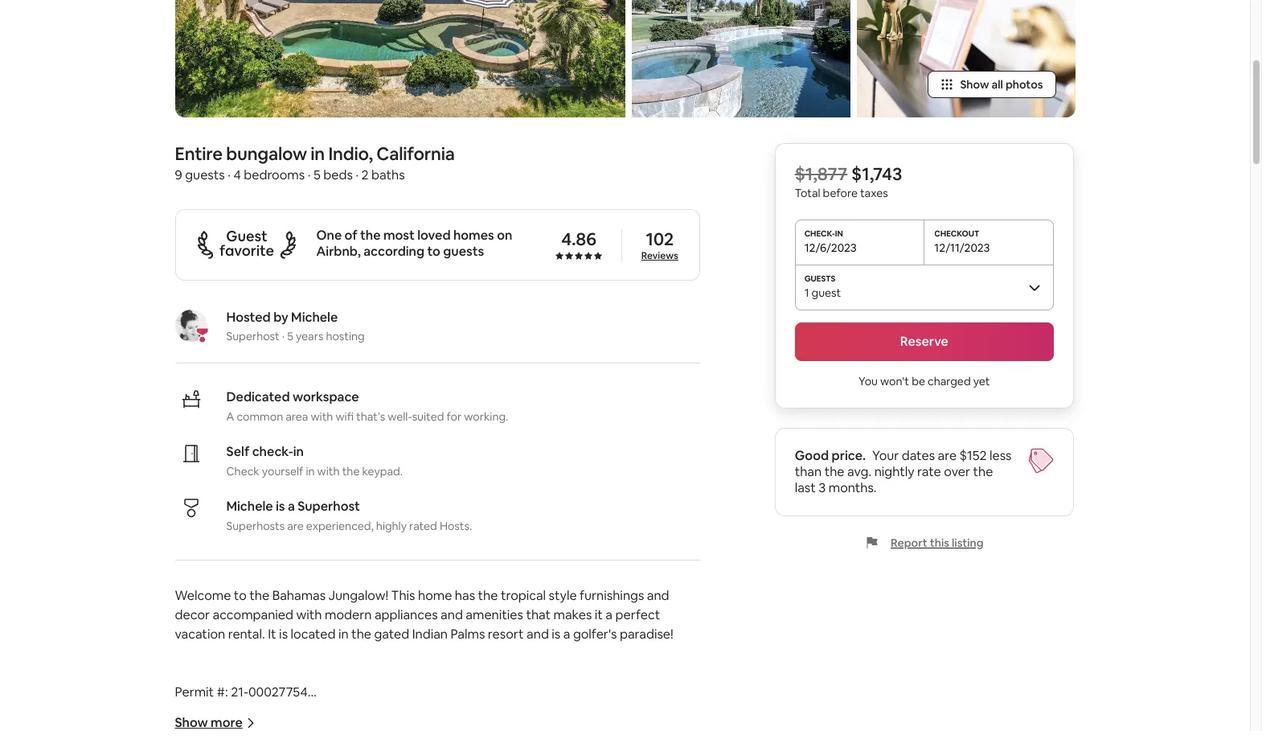 Task type: describe. For each thing, give the bounding box(es) containing it.
your
[[873, 448, 900, 464]]

superhost for hosted by michele
[[226, 329, 280, 344]]

avg.
[[848, 464, 872, 481]]

1
[[805, 286, 810, 300]]

· left beds
[[308, 167, 311, 184]]

00027754
[[249, 684, 308, 701]]

that's
[[356, 410, 385, 424]]

located
[[291, 626, 336, 643]]

price.
[[833, 448, 867, 464]]

of
[[345, 227, 358, 244]]

to inside one of the most loved homes on airbnb, according to guests
[[427, 243, 441, 260]]

michele is a superhost superhosts are experienced, highly rated hosts.
[[226, 498, 472, 534]]

one
[[317, 227, 342, 244]]

bungalow
[[226, 143, 307, 165]]

4
[[234, 167, 241, 184]]

check-
[[252, 444, 293, 460]]

hosts.
[[440, 519, 472, 534]]

a inside michele is a superhost superhosts are experienced, highly rated hosts.
[[288, 498, 295, 515]]

this
[[931, 536, 950, 550]]

102
[[646, 228, 674, 250]]

good price.
[[796, 448, 867, 464]]

4.86
[[562, 228, 597, 250]]

modern
[[325, 607, 372, 624]]

guest
[[812, 286, 842, 300]]

reviews
[[642, 249, 679, 262]]

bahamas jungalow w/ private pool & spa image 1 image
[[175, 0, 625, 118]]

guest
[[226, 227, 268, 245]]

has
[[455, 587, 475, 604]]

makes
[[554, 607, 592, 624]]

on
[[497, 227, 513, 244]]

airbnb,
[[317, 243, 361, 260]]

it
[[595, 607, 603, 624]]

vacation
[[175, 626, 225, 643]]

is down "makes"
[[552, 626, 561, 643]]

are inside michele is a superhost superhosts are experienced, highly rated hosts.
[[287, 519, 304, 534]]

guest favorite
[[220, 227, 274, 260]]

$1,743
[[852, 163, 903, 185]]

it
[[268, 626, 276, 643]]

jungalow!
[[329, 587, 389, 604]]

permit
[[175, 684, 214, 701]]

2 horizontal spatial a
[[606, 607, 613, 624]]

the inside self check-in check yourself in with the keypad.
[[342, 464, 360, 479]]

all
[[992, 78, 1004, 92]]

12/11/2023
[[935, 241, 991, 255]]

michele inside 'hosted by michele superhost · 5 years hosting'
[[291, 309, 338, 326]]

in inside entire bungalow in indio, california 9 guests · 4 bedrooms · 5 beds · 2 baths
[[311, 143, 325, 165]]

beds
[[324, 167, 353, 184]]

$1,877
[[796, 163, 848, 185]]

nightly
[[875, 464, 915, 481]]

entire
[[175, 143, 223, 165]]

show
[[961, 78, 990, 92]]

this
[[391, 587, 415, 604]]

permit #: 21-00027754
[[175, 684, 308, 701]]

hosted
[[226, 309, 271, 326]]

guests inside one of the most loved homes on airbnb, according to guests
[[443, 243, 484, 260]]

yourself
[[262, 464, 304, 479]]

resort
[[488, 626, 524, 643]]

total
[[796, 186, 821, 201]]

that
[[526, 607, 551, 624]]

than
[[796, 464, 823, 481]]

$1,877 $1,743 total before taxes
[[796, 163, 903, 201]]

suited
[[412, 410, 444, 424]]

listing
[[953, 536, 985, 550]]

by
[[274, 309, 289, 326]]

working.
[[464, 410, 509, 424]]

workspace
[[293, 389, 359, 406]]

report this listing button
[[866, 536, 985, 550]]

to inside welcome to the bahamas jungalow! this home has the tropical style furnishings and decor accompanied with modern appliances and amenities that makes it a perfect vacation rental. it is located in the gated indian palms resort and is a golfer's paradise!
[[234, 587, 247, 604]]

0 vertical spatial and
[[647, 587, 670, 604]]

paradise!
[[620, 626, 674, 643]]

charged
[[929, 374, 972, 389]]

2 vertical spatial a
[[564, 626, 571, 643]]

rated
[[409, 519, 437, 534]]

· left the 2
[[356, 167, 359, 184]]

photos
[[1006, 78, 1044, 92]]

entire bungalow in indio, california 9 guests · 4 bedrooms · 5 beds · 2 baths
[[175, 143, 455, 184]]

superhost for michele is a superhost
[[298, 498, 360, 515]]

years
[[296, 329, 324, 344]]

the inside one of the most loved homes on airbnb, according to guests
[[360, 227, 381, 244]]

baths
[[372, 167, 405, 184]]

2 vertical spatial and
[[527, 626, 549, 643]]

appliances
[[375, 607, 438, 624]]

favorite
[[220, 241, 274, 260]]



Task type: locate. For each thing, give the bounding box(es) containing it.
1 horizontal spatial 5
[[314, 167, 321, 184]]

good
[[796, 448, 830, 464]]

1 vertical spatial to
[[234, 587, 247, 604]]

1 horizontal spatial to
[[427, 243, 441, 260]]

1 horizontal spatial are
[[939, 448, 958, 464]]

a
[[226, 410, 234, 424]]

0 horizontal spatial michele
[[226, 498, 273, 515]]

0 vertical spatial michele
[[291, 309, 338, 326]]

the right over
[[974, 464, 994, 481]]

superhost inside 'hosted by michele superhost · 5 years hosting'
[[226, 329, 280, 344]]

self
[[226, 444, 250, 460]]

0 vertical spatial guests
[[185, 167, 225, 184]]

are right superhosts
[[287, 519, 304, 534]]

you
[[860, 374, 879, 389]]

for
[[447, 410, 462, 424]]

one of the most loved homes on airbnb, according to guests
[[317, 227, 513, 260]]

12/6/2023
[[805, 241, 858, 255]]

$152
[[960, 448, 988, 464]]

report this listing
[[892, 536, 985, 550]]

0 horizontal spatial 5
[[287, 329, 293, 344]]

reserve
[[901, 333, 949, 350]]

the up amenities
[[478, 587, 498, 604]]

2 horizontal spatial and
[[647, 587, 670, 604]]

in down modern
[[339, 626, 349, 643]]

0 vertical spatial are
[[939, 448, 958, 464]]

superhost
[[226, 329, 280, 344], [298, 498, 360, 515]]

most
[[384, 227, 415, 244]]

0 vertical spatial with
[[311, 410, 333, 424]]

reserve button
[[796, 323, 1055, 361]]

in right yourself
[[306, 464, 315, 479]]

the left keypad.
[[342, 464, 360, 479]]

over
[[945, 464, 971, 481]]

rate
[[918, 464, 942, 481]]

to up accompanied
[[234, 587, 247, 604]]

the left avg.
[[825, 464, 845, 481]]

1 vertical spatial a
[[606, 607, 613, 624]]

superhost down hosted
[[226, 329, 280, 344]]

in up yourself
[[293, 444, 304, 460]]

1 horizontal spatial a
[[564, 626, 571, 643]]

gated
[[374, 626, 410, 643]]

your dates are $152 less than the avg. nightly rate over the last 3 months.
[[796, 448, 1013, 497]]

superhost up the experienced,
[[298, 498, 360, 515]]

guests down the entire
[[185, 167, 225, 184]]

1 vertical spatial superhost
[[298, 498, 360, 515]]

0 horizontal spatial a
[[288, 498, 295, 515]]

superhosts
[[226, 519, 285, 534]]

dates
[[903, 448, 936, 464]]

bedrooms
[[244, 167, 305, 184]]

superhost inside michele is a superhost superhosts are experienced, highly rated hosts.
[[298, 498, 360, 515]]

with inside dedicated workspace a common area with wifi that's well-suited for working.
[[311, 410, 333, 424]]

1 horizontal spatial michele
[[291, 309, 338, 326]]

1 horizontal spatial superhost
[[298, 498, 360, 515]]

less
[[991, 448, 1013, 464]]

· inside 'hosted by michele superhost · 5 years hosting'
[[282, 329, 285, 344]]

0 horizontal spatial guests
[[185, 167, 225, 184]]

wifi
[[336, 410, 354, 424]]

last
[[796, 480, 817, 497]]

2
[[362, 167, 369, 184]]

michele inside michele is a superhost superhosts are experienced, highly rated hosts.
[[226, 498, 273, 515]]

with up "located"
[[296, 607, 322, 624]]

#:
[[217, 684, 228, 701]]

yet
[[974, 374, 991, 389]]

dedicated
[[226, 389, 290, 406]]

the right of
[[360, 227, 381, 244]]

perfect
[[616, 607, 661, 624]]

is right it
[[279, 626, 288, 643]]

1 guest button
[[796, 265, 1055, 310]]

accompanied
[[213, 607, 294, 624]]

in up beds
[[311, 143, 325, 165]]

a right it
[[606, 607, 613, 624]]

style
[[549, 587, 577, 604]]

self check-in check yourself in with the keypad.
[[226, 444, 403, 479]]

experienced,
[[306, 519, 374, 534]]

michele up superhosts
[[226, 498, 273, 515]]

and up 'perfect'
[[647, 587, 670, 604]]

1 vertical spatial and
[[441, 607, 463, 624]]

5 inside 'hosted by michele superhost · 5 years hosting'
[[287, 329, 293, 344]]

are inside your dates are $152 less than the avg. nightly rate over the last 3 months.
[[939, 448, 958, 464]]

check
[[226, 464, 260, 479]]

1 vertical spatial are
[[287, 519, 304, 534]]

0 horizontal spatial to
[[234, 587, 247, 604]]

guests left the on
[[443, 243, 484, 260]]

1 horizontal spatial and
[[527, 626, 549, 643]]

9
[[175, 167, 182, 184]]

5
[[314, 167, 321, 184], [287, 329, 293, 344]]

are
[[939, 448, 958, 464], [287, 519, 304, 534]]

bahamas
[[272, 587, 326, 604]]

with down workspace
[[311, 410, 333, 424]]

1 vertical spatial guests
[[443, 243, 484, 260]]

with right yourself
[[317, 464, 340, 479]]

california
[[377, 143, 455, 165]]

the up accompanied
[[250, 587, 270, 604]]

won't
[[881, 374, 910, 389]]

welcome
[[175, 587, 231, 604]]

· down 'by'
[[282, 329, 285, 344]]

homes
[[454, 227, 494, 244]]

dedicated workspace a common area with wifi that's well-suited for working.
[[226, 389, 509, 424]]

1 vertical spatial 5
[[287, 329, 293, 344]]

hosted by michele superhost · 5 years hosting
[[226, 309, 365, 344]]

the down modern
[[352, 626, 372, 643]]

is up superhosts
[[276, 498, 285, 515]]

a down "makes"
[[564, 626, 571, 643]]

· left 4
[[228, 167, 231, 184]]

0 horizontal spatial and
[[441, 607, 463, 624]]

1 horizontal spatial guests
[[443, 243, 484, 260]]

in inside welcome to the bahamas jungalow! this home has the tropical style furnishings and decor accompanied with modern appliances and amenities that makes it a perfect vacation rental. it is located in the gated indian palms resort and is a golfer's paradise!
[[339, 626, 349, 643]]

well-
[[388, 410, 412, 424]]

3
[[819, 480, 827, 497]]

welcome to the bahamas jungalow! this home has the tropical style furnishings and decor accompanied with modern appliances and amenities that makes it a perfect vacation rental. it is located in the gated indian palms resort and is a golfer's paradise!
[[175, 587, 674, 643]]

guests inside entire bungalow in indio, california 9 guests · 4 bedrooms · 5 beds · 2 baths
[[185, 167, 225, 184]]

loved
[[418, 227, 451, 244]]

decor
[[175, 607, 210, 624]]

highly
[[376, 519, 407, 534]]

are left $152
[[939, 448, 958, 464]]

keypad.
[[362, 464, 403, 479]]

bahamas jungalow w/ private pool & spa image 3 image
[[632, 0, 851, 118]]

and down has
[[441, 607, 463, 624]]

is
[[276, 498, 285, 515], [279, 626, 288, 643], [552, 626, 561, 643]]

a
[[288, 498, 295, 515], [606, 607, 613, 624], [564, 626, 571, 643]]

is inside michele is a superhost superhosts are experienced, highly rated hosts.
[[276, 498, 285, 515]]

and down that
[[527, 626, 549, 643]]

months.
[[829, 480, 878, 497]]

1 vertical spatial michele
[[226, 498, 273, 515]]

indio,
[[329, 143, 373, 165]]

to
[[427, 243, 441, 260], [234, 587, 247, 604]]

0 horizontal spatial superhost
[[226, 329, 280, 344]]

with
[[311, 410, 333, 424], [317, 464, 340, 479], [296, 607, 322, 624]]

michele up years
[[291, 309, 338, 326]]

show all photos
[[961, 78, 1044, 92]]

0 horizontal spatial are
[[287, 519, 304, 534]]

a down yourself
[[288, 498, 295, 515]]

rental.
[[228, 626, 265, 643]]

area
[[286, 410, 308, 424]]

report
[[892, 536, 928, 550]]

golfer's
[[573, 626, 617, 643]]

show all photos button
[[929, 71, 1057, 98]]

to right most
[[427, 243, 441, 260]]

you won't be charged yet
[[860, 374, 991, 389]]

5 left beds
[[314, 167, 321, 184]]

with inside welcome to the bahamas jungalow! this home has the tropical style furnishings and decor accompanied with modern appliances and amenities that makes it a perfect vacation rental. it is located in the gated indian palms resort and is a golfer's paradise!
[[296, 607, 322, 624]]

taxes
[[861, 186, 889, 201]]

indian
[[412, 626, 448, 643]]

0 vertical spatial a
[[288, 498, 295, 515]]

0 vertical spatial to
[[427, 243, 441, 260]]

bahamas jungalow w/ private pool & spa image 5 image
[[857, 0, 1076, 118]]

2 vertical spatial with
[[296, 607, 322, 624]]

5 left years
[[287, 329, 293, 344]]

5 inside entire bungalow in indio, california 9 guests · 4 bedrooms · 5 beds · 2 baths
[[314, 167, 321, 184]]

0 vertical spatial 5
[[314, 167, 321, 184]]

1 vertical spatial with
[[317, 464, 340, 479]]

michele
[[291, 309, 338, 326], [226, 498, 273, 515]]

0 vertical spatial superhost
[[226, 329, 280, 344]]

with inside self check-in check yourself in with the keypad.
[[317, 464, 340, 479]]

amenities
[[466, 607, 524, 624]]

host profile picture image
[[175, 310, 207, 342]]



Task type: vqa. For each thing, say whether or not it's contained in the screenshot.


